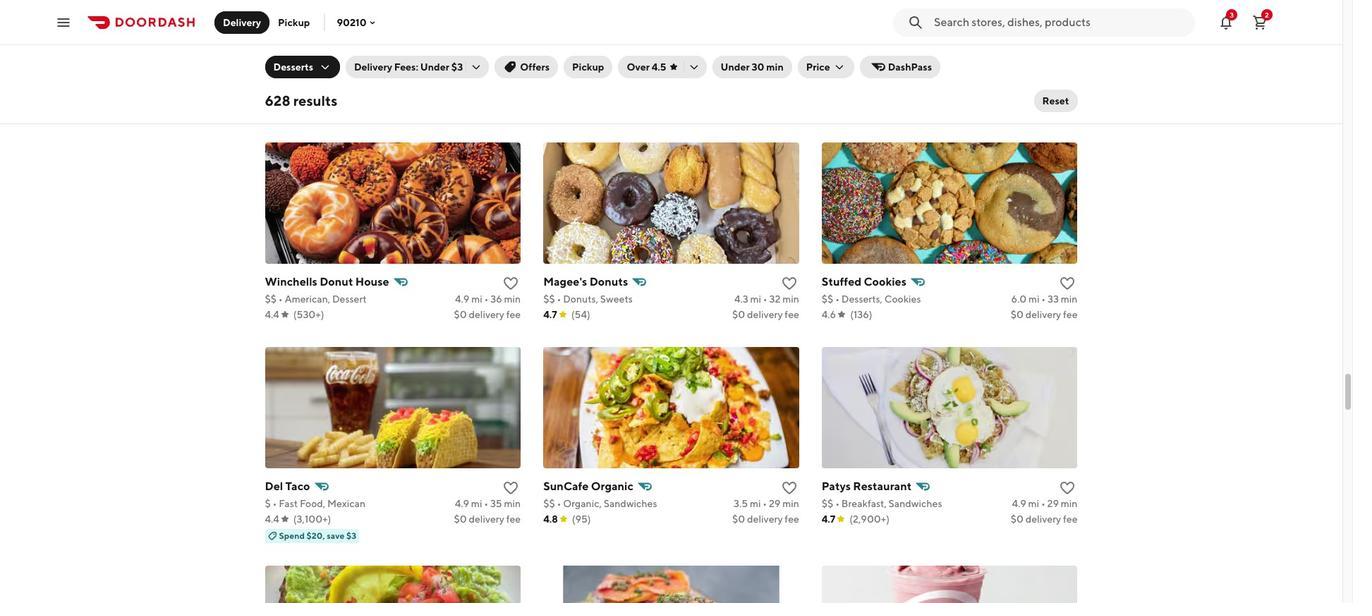 Task type: vqa. For each thing, say whether or not it's contained in the screenshot.
the add
no



Task type: locate. For each thing, give the bounding box(es) containing it.
1 under from the left
[[421, 61, 450, 73]]

suncafe organic
[[544, 480, 634, 493]]

click to add this store to your saved list image for winchells donut house
[[503, 275, 520, 292]]

2 vertical spatial cookies
[[885, 293, 922, 305]]

$​0 delivery fee down 6.0 mi • 33 min
[[1011, 309, 1078, 320]]

reset
[[1043, 95, 1070, 107]]

$$ for magee's donuts
[[544, 293, 555, 305]]

20% off, up to $5
[[279, 107, 347, 118]]

delivery for stuffed cookies
[[1026, 309, 1062, 320]]

click to add this store to your saved list image up 5.0 mi • 49 min
[[781, 56, 798, 73]]

click to add this store to your saved list image for magee's donuts
[[781, 275, 798, 292]]

mi for suncafe organic
[[750, 498, 761, 509]]

under right fees:
[[421, 61, 450, 73]]

2 click to add this store to your saved list image from the top
[[503, 275, 520, 292]]

pickup button left over
[[564, 56, 613, 78]]

1 vertical spatial 4.3
[[735, 293, 749, 305]]

1 4.4 from the top
[[265, 309, 279, 320]]

min for suncafe organic
[[783, 498, 800, 509]]

$​0 delivery fee down 3.6 mi • 33 min
[[1011, 90, 1078, 101]]

desserts button
[[265, 56, 340, 78]]

$$
[[265, 75, 277, 86], [544, 75, 555, 86], [822, 75, 834, 86], [265, 293, 277, 305], [544, 293, 555, 305], [822, 293, 834, 305], [544, 498, 555, 509], [822, 498, 834, 509]]

cookies right desserts,
[[885, 293, 922, 305]]

cookies down over
[[598, 75, 635, 86]]

$$ down the green
[[265, 75, 277, 86]]

fee for suncafe organic
[[785, 514, 800, 525]]

0 vertical spatial $3
[[452, 61, 463, 73]]

0 horizontal spatial pickup
[[278, 17, 310, 28]]

click to add this store to your saved list image for zooies
[[781, 56, 798, 73]]

olive
[[300, 56, 329, 70]]

4.3 for green olive
[[456, 75, 470, 86]]

sandwiches down restaurant
[[889, 498, 943, 509]]

0 vertical spatial cookies
[[598, 75, 635, 86]]

$$ down "price"
[[822, 75, 834, 86]]

fee down 6.0 mi • 33 min
[[1064, 309, 1078, 320]]

delivery down "4.9 mi • 36 min"
[[469, 309, 505, 320]]

36
[[491, 293, 502, 305]]

sandwiches down the organic
[[604, 498, 658, 509]]

1 vertical spatial 4.7
[[822, 514, 836, 525]]

$3
[[452, 61, 463, 73], [347, 531, 357, 541]]

0 vertical spatial delivery
[[223, 17, 261, 28]]

1 horizontal spatial under
[[721, 61, 750, 73]]

$​0 down 4.3 mi • 32 min
[[733, 309, 746, 320]]

4.9 for patys restaurant
[[1013, 498, 1027, 509]]

click to add this store to your saved list image up 4.9 mi • 29 min
[[1060, 480, 1077, 497]]

4.7 left (54)
[[544, 309, 557, 320]]

under up 5.0
[[721, 61, 750, 73]]

min for elysee bakery & cafe
[[1062, 75, 1078, 86]]

30
[[752, 61, 765, 73]]

restaurant
[[854, 480, 912, 493]]

pickup button up green olive
[[270, 11, 319, 34]]

mi for magee's donuts
[[751, 293, 762, 305]]

$​0 down 3.5
[[733, 514, 746, 525]]

0 horizontal spatial 4.3
[[456, 75, 470, 86]]

$​0 down 4.9 mi • 29 min
[[1011, 514, 1024, 525]]

4.4 down $
[[265, 514, 279, 525]]

price button
[[798, 56, 855, 78]]

delivery for suncafe organic
[[748, 514, 783, 525]]

click to add this store to your saved list image up 3.5 mi • 29 min
[[781, 480, 798, 497]]

(54)
[[572, 309, 591, 320]]

0 horizontal spatial delivery
[[223, 17, 261, 28]]

cookies for zooies
[[598, 75, 635, 86]]

4.7 down patys
[[822, 514, 836, 525]]

click to add this store to your saved list image up "4.9 mi • 36 min"
[[503, 275, 520, 292]]

4.7
[[544, 309, 557, 320], [822, 514, 836, 525]]

0 horizontal spatial $3
[[347, 531, 357, 541]]

delivery down 3.5 mi • 29 min
[[748, 514, 783, 525]]

mi for stuffed cookies
[[1029, 293, 1040, 305]]

$​0 delivery fee down 4.9 mi • 35 min
[[454, 514, 521, 525]]

$$ up 4.8
[[544, 498, 555, 509]]

4.9 mi • 35 min
[[455, 498, 521, 509]]

1 vertical spatial $3
[[347, 531, 357, 541]]

0 horizontal spatial under
[[421, 61, 450, 73]]

0 vertical spatial 4.5
[[652, 61, 667, 73]]

cookies up $$ • desserts, cookies
[[864, 275, 907, 288]]

1 sandwiches from the left
[[604, 498, 658, 509]]

$$ • donuts, sweets
[[544, 293, 633, 305]]

1 vertical spatial pickup
[[573, 61, 605, 73]]

0 vertical spatial click to add this store to your saved list image
[[503, 56, 520, 73]]

2 33 from the top
[[1048, 293, 1060, 305]]

4.8
[[544, 514, 558, 525]]

fee down 4.3 mi • 32 min
[[785, 309, 800, 320]]

628 results
[[265, 92, 338, 109]]

suncafe
[[544, 480, 589, 493]]

4.4 left (530+)
[[265, 309, 279, 320]]

2
[[1266, 10, 1270, 19]]

2 29 from the left
[[1048, 498, 1060, 509]]

0 vertical spatial 33
[[1048, 75, 1060, 86]]

33 for stuffed cookies
[[1048, 293, 1060, 305]]

click to add this store to your saved list image up 4.9 mi • 35 min
[[503, 480, 520, 497]]

1 click to add this store to your saved list image from the top
[[503, 56, 520, 73]]

$
[[265, 498, 271, 509]]

2 under from the left
[[721, 61, 750, 73]]

$​0 delivery fee down "4.9 mi • 36 min"
[[454, 309, 521, 320]]

$$ • bakery, cookies
[[544, 75, 635, 86]]

$$ down offers
[[544, 75, 555, 86]]

$$ for winchells donut house
[[265, 293, 277, 305]]

mi
[[472, 75, 483, 86], [750, 75, 761, 86], [1029, 75, 1040, 86], [472, 293, 483, 305], [751, 293, 762, 305], [1029, 293, 1040, 305], [471, 498, 482, 509], [750, 498, 761, 509], [1029, 498, 1040, 509]]

0 vertical spatial 4.3
[[456, 75, 470, 86]]

2 4.4 from the top
[[265, 514, 279, 525]]

click to add this store to your saved list image for suncafe organic
[[781, 480, 798, 497]]

1 horizontal spatial 4.3
[[735, 293, 749, 305]]

$​0 down 6.0
[[1011, 309, 1024, 320]]

click to add this store to your saved list image left offers
[[503, 56, 520, 73]]

3.5 mi • 29 min
[[734, 498, 800, 509]]

delivery inside the "delivery" button
[[223, 17, 261, 28]]

click to add this store to your saved list image up 6.0 mi • 33 min
[[1060, 275, 1077, 292]]

fee down 4.9 mi • 35 min
[[507, 514, 521, 525]]

delivery down 4.9 mi • 35 min
[[469, 514, 505, 525]]

49
[[769, 75, 781, 86]]

33 up reset button
[[1048, 75, 1060, 86]]

1 33 from the top
[[1048, 75, 1060, 86]]

$$ for suncafe organic
[[544, 498, 555, 509]]

1 horizontal spatial 29
[[1048, 498, 1060, 509]]

min
[[767, 61, 784, 73], [504, 75, 521, 86], [783, 75, 800, 86], [1062, 75, 1078, 86], [504, 293, 521, 305], [783, 293, 800, 305], [1062, 293, 1078, 305], [504, 498, 521, 509], [783, 498, 800, 509], [1062, 498, 1078, 509]]

1 horizontal spatial delivery
[[354, 61, 392, 73]]

4.9
[[455, 293, 470, 305], [455, 498, 469, 509], [1013, 498, 1027, 509]]

$$ down patys
[[822, 498, 834, 509]]

0 vertical spatial pickup button
[[270, 11, 319, 34]]

$3 up 4.3 mi • 28 min
[[452, 61, 463, 73]]

0 vertical spatial 4.4
[[265, 309, 279, 320]]

min inside 'button'
[[767, 61, 784, 73]]

35
[[491, 498, 502, 509]]

$$ down magee's
[[544, 293, 555, 305]]

1 horizontal spatial 4.7
[[822, 514, 836, 525]]

4.5 right over
[[652, 61, 667, 73]]

1 vertical spatial delivery
[[354, 61, 392, 73]]

$$ • american, dessert
[[265, 293, 367, 305]]

33
[[1048, 75, 1060, 86], [1048, 293, 1060, 305]]

mi for winchells donut house
[[472, 293, 483, 305]]

4.3 left 28
[[456, 75, 470, 86]]

4.3 left 32
[[735, 293, 749, 305]]

1 29 from the left
[[769, 498, 781, 509]]

save
[[327, 531, 345, 541]]

open menu image
[[55, 14, 72, 31]]

4.5 up 20% at the top of the page
[[265, 90, 280, 101]]

delivery
[[1026, 90, 1062, 101], [469, 309, 505, 320], [748, 309, 783, 320], [1026, 309, 1062, 320], [469, 514, 505, 525], [748, 514, 783, 525], [1026, 514, 1062, 525]]

1 horizontal spatial 4.5
[[652, 61, 667, 73]]

33 right 6.0
[[1048, 293, 1060, 305]]

fee
[[1064, 90, 1078, 101], [507, 309, 521, 320], [785, 309, 800, 320], [1064, 309, 1078, 320], [507, 514, 521, 525], [785, 514, 800, 525], [1064, 514, 1078, 525]]

0 horizontal spatial 29
[[769, 498, 781, 509]]

pickup up green olive
[[278, 17, 310, 28]]

4.9 mi • 29 min
[[1013, 498, 1078, 509]]

sandwiches for suncafe organic
[[604, 498, 658, 509]]

pickup up $$ • bakery, cookies
[[573, 61, 605, 73]]

1 vertical spatial 33
[[1048, 293, 1060, 305]]

house
[[356, 275, 389, 288]]

1 vertical spatial click to add this store to your saved list image
[[503, 275, 520, 292]]

fee for magee's donuts
[[785, 309, 800, 320]]

$3 right 'save'
[[347, 531, 357, 541]]

cookies for stuffed cookies
[[885, 293, 922, 305]]

90210
[[337, 17, 367, 28]]

green
[[265, 56, 298, 70]]

mi for patys restaurant
[[1029, 498, 1040, 509]]

$​0 down "4.9 mi • 36 min"
[[454, 309, 467, 320]]

mi for del taco
[[471, 498, 482, 509]]

$​0 delivery fee down 4.9 mi • 29 min
[[1011, 514, 1078, 525]]

0 vertical spatial pickup
[[278, 17, 310, 28]]

pickup for right the pickup button
[[573, 61, 605, 73]]

6.0 mi • 33 min
[[1012, 293, 1078, 305]]

dashpass button
[[860, 56, 941, 78]]

0 horizontal spatial 4.7
[[544, 309, 557, 320]]

1 vertical spatial pickup button
[[564, 56, 613, 78]]

min for zooies
[[783, 75, 800, 86]]

cookies
[[598, 75, 635, 86], [864, 275, 907, 288], [885, 293, 922, 305]]

under
[[421, 61, 450, 73], [721, 61, 750, 73]]

$$ down winchells on the top left of page
[[265, 293, 277, 305]]

fee down 4.9 mi • 29 min
[[1064, 514, 1078, 525]]

4.4 for winchells donut house
[[265, 309, 279, 320]]

fee for winchells donut house
[[507, 309, 521, 320]]

elysee bakery & cafe
[[822, 56, 933, 70]]

fee down 3.6 mi • 33 min
[[1064, 90, 1078, 101]]

3 items, open order cart image
[[1252, 14, 1269, 31]]

4.4 for del taco
[[265, 514, 279, 525]]

delivery down 6.0 mi • 33 min
[[1026, 309, 1062, 320]]

4.7 for magee's donuts
[[544, 309, 557, 320]]

1 horizontal spatial $3
[[452, 61, 463, 73]]

min for magee's donuts
[[783, 293, 800, 305]]

$$ up 4.6 in the right of the page
[[822, 293, 834, 305]]

click to add this store to your saved list image
[[781, 56, 798, 73], [781, 275, 798, 292], [1060, 275, 1077, 292], [503, 480, 520, 497], [781, 480, 798, 497], [1060, 480, 1077, 497]]

pickup button
[[270, 11, 319, 34], [564, 56, 613, 78]]

click to add this store to your saved list image
[[503, 56, 520, 73], [503, 275, 520, 292]]

$​0 delivery fee for stuffed cookies
[[1011, 309, 1078, 320]]

4.5
[[652, 61, 667, 73], [265, 90, 280, 101]]

min for stuffed cookies
[[1062, 293, 1078, 305]]

0 vertical spatial 4.7
[[544, 309, 557, 320]]

$​0 delivery fee for del taco
[[454, 514, 521, 525]]

3.6 mi • 33 min
[[1013, 75, 1078, 86]]

$​0 delivery fee for magee's donuts
[[733, 309, 800, 320]]

0 horizontal spatial sandwiches
[[604, 498, 658, 509]]

$3 for delivery fees: under $3
[[452, 61, 463, 73]]

del
[[265, 480, 283, 493]]

$​0
[[1011, 90, 1024, 101], [454, 309, 467, 320], [733, 309, 746, 320], [1011, 309, 1024, 320], [454, 514, 467, 525], [733, 514, 746, 525], [1011, 514, 1024, 525]]

628
[[265, 92, 291, 109]]

2 sandwiches from the left
[[889, 498, 943, 509]]

delivery down 4.3 mi • 32 min
[[748, 309, 783, 320]]

donut
[[320, 275, 353, 288]]

click to add this store to your saved list image up 4.3 mi • 32 min
[[781, 275, 798, 292]]

delivery down 4.9 mi • 29 min
[[1026, 514, 1062, 525]]

1 vertical spatial 4.5
[[265, 90, 280, 101]]

$​0 delivery fee down 3.5 mi • 29 min
[[733, 514, 800, 525]]

american,
[[285, 293, 330, 305]]

1 horizontal spatial sandwiches
[[889, 498, 943, 509]]

0 horizontal spatial 4.5
[[265, 90, 280, 101]]

fee down "4.9 mi • 36 min"
[[507, 309, 521, 320]]

$​0 down 4.9 mi • 35 min
[[454, 514, 467, 525]]

$$ for elysee bakery & cafe
[[822, 75, 834, 86]]

sandwiches
[[604, 498, 658, 509], [889, 498, 943, 509]]

$​0 delivery fee down 4.3 mi • 32 min
[[733, 309, 800, 320]]

fee down 3.5 mi • 29 min
[[785, 514, 800, 525]]

click to add this store to your saved list image for stuffed cookies
[[1060, 275, 1077, 292]]

desserts,
[[842, 293, 883, 305]]

4.3 for magee's donuts
[[735, 293, 749, 305]]

pickup
[[278, 17, 310, 28], [573, 61, 605, 73]]

4.3 mi • 28 min
[[456, 75, 521, 86]]

delivery for delivery fees: under $3
[[354, 61, 392, 73]]

4.9 for del taco
[[455, 498, 469, 509]]

delivery
[[223, 17, 261, 28], [354, 61, 392, 73]]

1 vertical spatial 4.4
[[265, 514, 279, 525]]

cafe
[[908, 56, 933, 70]]

1 horizontal spatial pickup
[[573, 61, 605, 73]]

$$ • mediterranean, kebabs
[[265, 75, 390, 86]]

$$ for patys restaurant
[[822, 498, 834, 509]]

$​0 delivery fee
[[1011, 90, 1078, 101], [454, 309, 521, 320], [733, 309, 800, 320], [1011, 309, 1078, 320], [454, 514, 521, 525], [733, 514, 800, 525], [1011, 514, 1078, 525]]

winchells donut house
[[265, 275, 389, 288]]



Task type: describe. For each thing, give the bounding box(es) containing it.
4.7 for patys restaurant
[[822, 514, 836, 525]]

&
[[898, 56, 905, 70]]

2 button
[[1247, 8, 1275, 36]]

$$ for green olive
[[265, 75, 277, 86]]

delivery for delivery
[[223, 17, 261, 28]]

1 horizontal spatial pickup button
[[564, 56, 613, 78]]

under inside 'button'
[[721, 61, 750, 73]]

notification bell image
[[1218, 14, 1235, 31]]

6.0
[[1012, 293, 1027, 305]]

28
[[491, 75, 502, 86]]

$$ • organic, sandwiches
[[544, 498, 658, 509]]

$$ • desserts, cookies
[[822, 293, 922, 305]]

delivery fees: under $3
[[354, 61, 463, 73]]

fee for del taco
[[507, 514, 521, 525]]

over
[[627, 61, 650, 73]]

over 4.5
[[627, 61, 667, 73]]

(95)
[[572, 514, 591, 525]]

elysee
[[822, 56, 857, 70]]

$$ • breakfast, sandwiches
[[822, 498, 943, 509]]

33 for elysee bakery & cafe
[[1048, 75, 1060, 86]]

delivery for del taco
[[469, 514, 505, 525]]

offers button
[[495, 56, 558, 78]]

click to add this store to your saved list image for del taco
[[503, 480, 520, 497]]

pickup for left the pickup button
[[278, 17, 310, 28]]

$​0 for suncafe organic
[[733, 514, 746, 525]]

min for patys restaurant
[[1062, 498, 1078, 509]]

sandwiches for patys restaurant
[[889, 498, 943, 509]]

breakfast,
[[842, 498, 887, 509]]

to
[[326, 107, 335, 118]]

4.9 mi • 36 min
[[455, 293, 521, 305]]

$​0 for patys restaurant
[[1011, 514, 1024, 525]]

taco
[[286, 480, 310, 493]]

mediterranean,
[[285, 75, 354, 86]]

$​0 for stuffed cookies
[[1011, 309, 1024, 320]]

green olive
[[265, 56, 329, 70]]

zooies
[[544, 56, 579, 70]]

fast
[[279, 498, 298, 509]]

3.6
[[1013, 75, 1027, 86]]

organic,
[[563, 498, 602, 509]]

kebabs
[[356, 75, 390, 86]]

32
[[770, 293, 781, 305]]

$5
[[336, 107, 347, 118]]

results
[[293, 92, 338, 109]]

delivery for magee's donuts
[[748, 309, 783, 320]]

stuffed
[[822, 275, 862, 288]]

(530+)
[[294, 309, 324, 320]]

donuts
[[590, 275, 628, 288]]

click to add this store to your saved list image for green olive
[[503, 56, 520, 73]]

$​0 delivery fee for winchells donut house
[[454, 309, 521, 320]]

patys
[[822, 480, 851, 493]]

4.5 inside button
[[652, 61, 667, 73]]

$20,
[[307, 531, 325, 541]]

(3,100+)
[[294, 514, 331, 525]]

Store search: begin typing to search for stores available on DoorDash text field
[[935, 14, 1187, 30]]

fee for patys restaurant
[[1064, 514, 1078, 525]]

1 vertical spatial cookies
[[864, 275, 907, 288]]

3
[[1230, 10, 1235, 19]]

dashpass
[[888, 61, 933, 73]]

magee's donuts
[[544, 275, 628, 288]]

min for winchells donut house
[[504, 293, 521, 305]]

spend $20, save $3
[[279, 531, 357, 541]]

mexican
[[328, 498, 366, 509]]

min for green olive
[[504, 75, 521, 86]]

$$ for stuffed cookies
[[822, 293, 834, 305]]

price
[[807, 61, 831, 73]]

$3 for spend $20, save $3
[[347, 531, 357, 541]]

over 4.5 button
[[619, 56, 707, 78]]

$​0 down 3.6
[[1011, 90, 1024, 101]]

spend
[[279, 531, 305, 541]]

fee for stuffed cookies
[[1064, 309, 1078, 320]]

5.0
[[732, 75, 748, 86]]

4.9 for winchells donut house
[[455, 293, 470, 305]]

$​0 for del taco
[[454, 514, 467, 525]]

delivery button
[[215, 11, 270, 34]]

mi for elysee bakery & cafe
[[1029, 75, 1040, 86]]

patys restaurant
[[822, 480, 912, 493]]

$$ for zooies
[[544, 75, 555, 86]]

delivery for patys restaurant
[[1026, 514, 1062, 525]]

fees:
[[394, 61, 419, 73]]

up
[[314, 107, 324, 118]]

4.3 mi • 32 min
[[735, 293, 800, 305]]

min for del taco
[[504, 498, 521, 509]]

donuts,
[[563, 293, 599, 305]]

29 for patys restaurant
[[1048, 498, 1060, 509]]

under 30 min
[[721, 61, 784, 73]]

food,
[[300, 498, 326, 509]]

breakfast
[[868, 75, 911, 86]]

$​0 delivery fee for patys restaurant
[[1011, 514, 1078, 525]]

mi for green olive
[[472, 75, 483, 86]]

dessert
[[332, 293, 367, 305]]

desserts
[[274, 61, 313, 73]]

3.5
[[734, 498, 748, 509]]

cafe,
[[842, 75, 866, 86]]

delivery for winchells donut house
[[469, 309, 505, 320]]

delivery down 3.6 mi • 33 min
[[1026, 90, 1062, 101]]

29 for suncafe organic
[[769, 498, 781, 509]]

click to add this store to your saved list image for patys restaurant
[[1060, 480, 1077, 497]]

reset button
[[1035, 90, 1078, 112]]

5.0 mi • 49 min
[[732, 75, 800, 86]]

$​0 for winchells donut house
[[454, 309, 467, 320]]

90210 button
[[337, 17, 378, 28]]

organic
[[591, 480, 634, 493]]

$$ • cafe, breakfast
[[822, 75, 911, 86]]

(1,900+)
[[294, 90, 332, 101]]

bakery
[[859, 56, 896, 70]]

sweets
[[601, 293, 633, 305]]

0 horizontal spatial pickup button
[[270, 11, 319, 34]]

mi for zooies
[[750, 75, 761, 86]]

$​0 delivery fee for suncafe organic
[[733, 514, 800, 525]]

20%
[[279, 107, 297, 118]]

bakery,
[[563, 75, 596, 86]]

magee's
[[544, 275, 588, 288]]

$​0 for magee's donuts
[[733, 309, 746, 320]]

del taco
[[265, 480, 310, 493]]



